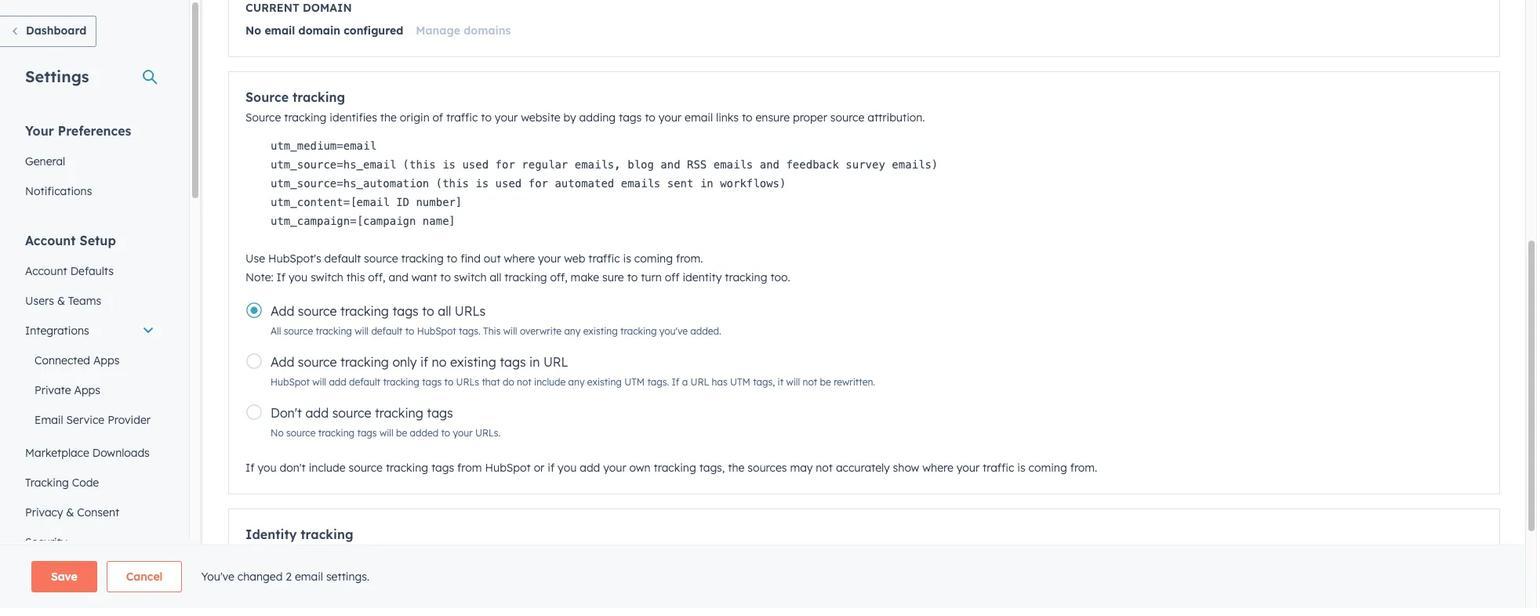 Task type: vqa. For each thing, say whether or not it's contained in the screenshot.
Voicemails LINK
no



Task type: locate. For each thing, give the bounding box(es) containing it.
users
[[25, 294, 54, 308]]

will right this
[[503, 325, 517, 337]]

1 vertical spatial the
[[728, 461, 745, 475]]

1 horizontal spatial coming
[[1029, 461, 1067, 475]]

add
[[271, 304, 294, 319], [271, 354, 294, 370]]

urls up this
[[455, 304, 486, 319]]

proper
[[793, 111, 827, 125]]

any right "overwrite"
[[564, 325, 581, 337]]

hubspot up "don't"
[[271, 376, 310, 388]]

2 vertical spatial add
[[580, 461, 600, 475]]

all
[[271, 325, 281, 337]]

to right added
[[441, 427, 450, 439]]

traffic
[[446, 111, 478, 125], [588, 252, 620, 266], [983, 461, 1014, 475]]

site left activity.
[[805, 548, 824, 562]]

tracking code link
[[16, 468, 164, 498]]

url right a
[[691, 376, 709, 388]]

any
[[564, 325, 581, 337], [568, 376, 585, 388]]

switch down the find
[[454, 271, 487, 285]]

0 vertical spatial for
[[495, 158, 515, 171]]

users & teams
[[25, 294, 101, 308]]

hubspot inside add source tracking tags to all urls all source tracking will default to hubspot tags. this will overwrite any existing tracking you've added.
[[417, 325, 456, 337]]

is inside the use hubspot's default source tracking to find out where your web traffic is coming from. note: if you switch this off, and want to switch all tracking off, make sure to turn off identity tracking too.
[[623, 252, 631, 266]]

to right want
[[440, 271, 451, 285]]

users & teams link
[[16, 286, 164, 316]]

0 vertical spatial urls
[[455, 304, 486, 319]]

teams
[[68, 294, 101, 308]]

to down no
[[444, 376, 453, 388]]

will right it
[[786, 376, 800, 388]]

used down have
[[462, 587, 489, 599]]

for
[[495, 158, 515, 171], [528, 177, 548, 190], [528, 587, 548, 599]]

2 vertical spatial traffic
[[983, 461, 1014, 475]]

where right 'show'
[[923, 461, 954, 475]]

in inside utm_medium=email utm_source=hs_email (this is used for regular emails, blog and rss emails and feedback survey emails) utm_source=hs_automation (this is used for automated emails sent in workflows) utm_content=[email id number] utm_campaign=[campaign name]
[[700, 177, 713, 190]]

1 horizontal spatial the
[[728, 461, 745, 475]]

manage domains link
[[416, 24, 511, 38]]

from
[[457, 461, 482, 475]]

all up no
[[438, 304, 451, 319]]

1 account from the top
[[25, 233, 76, 249]]

utm_medium=email
[[271, 140, 376, 152]]

hubspot inside add source tracking only if no existing tags in url hubspot will add default tracking tags to urls that do not include any existing utm tags. if a url has utm tags, it will not be rewritten.
[[271, 376, 310, 388]]

used up the 'number]'
[[462, 158, 489, 171]]

the left sources
[[728, 461, 745, 475]]

general
[[25, 154, 65, 169]]

tags inside add source tracking tags to all urls all source tracking will default to hubspot tags. this will overwrite any existing tracking you've added.
[[392, 304, 419, 319]]

0 vertical spatial from.
[[676, 252, 703, 266]]

1 vertical spatial if
[[672, 376, 679, 388]]

website
[[521, 111, 560, 125]]

0 vertical spatial if
[[420, 354, 428, 370]]

use
[[245, 252, 265, 266]]

1 horizontal spatial traffic
[[588, 252, 620, 266]]

and right views
[[782, 548, 802, 562]]

1 horizontal spatial site
[[805, 548, 824, 562]]

0 horizontal spatial that
[[441, 548, 463, 562]]

pages
[[716, 548, 748, 562]]

source right "don't"
[[332, 405, 371, 421]]

where
[[504, 252, 535, 266], [923, 461, 954, 475]]

domain down current domain
[[298, 24, 340, 38]]

all inside add source tracking tags to all urls all source tracking will default to hubspot tags. this will overwrite any existing tracking you've added.
[[438, 304, 451, 319]]

service
[[66, 413, 104, 427]]

identity inside the use hubspot's default source tracking to find out where your web traffic is coming from. note: if you switch this off, and want to switch all tracking off, make sure to turn off identity tracking too.
[[683, 271, 722, 285]]

hubspot up no
[[417, 325, 456, 337]]

domain
[[303, 1, 352, 15], [298, 24, 340, 38]]

hubspot's
[[268, 252, 321, 266]]

your
[[25, 123, 54, 139]]

domains
[[464, 24, 511, 38]]

your inside identity tracking identity tracking recognizes contacts that have visited your site before and can track their pages views and site activity.
[[531, 548, 554, 562]]

1 horizontal spatial all
[[490, 271, 501, 285]]

not right do
[[517, 376, 532, 388]]

recognizes
[[335, 548, 390, 562]]

2 vertical spatial if
[[245, 461, 254, 475]]

this
[[346, 271, 365, 285]]

0 vertical spatial &
[[57, 294, 65, 308]]

1 vertical spatial url
[[691, 376, 709, 388]]

1 add from the top
[[271, 304, 294, 319]]

where right out
[[504, 252, 535, 266]]

1 vertical spatial default
[[371, 325, 403, 337]]

(this right id]
[[403, 587, 436, 599]]

hubspot
[[417, 325, 456, 337], [271, 376, 310, 388], [485, 461, 531, 475]]

0 vertical spatial in
[[700, 177, 713, 190]]

2 vertical spatial for
[[528, 587, 548, 599]]

all down out
[[490, 271, 501, 285]]

you've changed 2 email settings.
[[201, 570, 369, 584]]

add right "don't"
[[305, 405, 329, 421]]

number]
[[416, 196, 462, 209]]

traffic inside source tracking source tracking identifies the origin of traffic to your website by adding tags to your email links to ensure proper source attribution.
[[446, 111, 478, 125]]

no inside don't add source tracking tags no source tracking tags will be added to your urls.
[[271, 427, 284, 439]]

the left origin
[[380, 111, 397, 125]]

for left regular
[[495, 158, 515, 171]]

account defaults
[[25, 264, 114, 278]]

add up don't add source tracking tags no source tracking tags will be added to your urls. on the bottom of page
[[329, 376, 346, 388]]

1 vertical spatial from.
[[1070, 461, 1097, 475]]

not right may
[[816, 461, 833, 475]]

off, down web
[[550, 271, 568, 285]]

apps down integrations button
[[93, 354, 120, 368]]

1 horizontal spatial if
[[548, 461, 555, 475]]

off, right this at left
[[368, 271, 386, 285]]

you left the don't
[[258, 461, 277, 475]]

source up "don't"
[[298, 354, 337, 370]]

that
[[482, 376, 500, 388], [441, 548, 463, 562]]

include right do
[[534, 376, 566, 388]]

be left added
[[396, 427, 407, 439]]

utm_source=hs_automation
[[271, 177, 429, 190]]

2 account from the top
[[25, 264, 67, 278]]

default up this at left
[[324, 252, 361, 266]]

any inside add source tracking tags to all urls all source tracking will default to hubspot tags. this will overwrite any existing tracking you've added.
[[564, 325, 581, 337]]

source right proper
[[830, 111, 864, 125]]

2 vertical spatial (this
[[403, 587, 436, 599]]

0 horizontal spatial switch
[[311, 271, 343, 285]]

2 horizontal spatial if
[[672, 376, 679, 388]]

1 vertical spatial source
[[245, 111, 281, 125]]

marketplace downloads link
[[16, 438, 164, 468]]

1 vertical spatial traffic
[[588, 252, 620, 266]]

add for add source tracking only if no existing tags in url
[[271, 354, 294, 370]]

0 vertical spatial add
[[329, 376, 346, 388]]

emails up the workflows)
[[713, 158, 753, 171]]

email down current
[[265, 24, 295, 38]]

1 horizontal spatial in
[[700, 177, 713, 190]]

1 horizontal spatial from.
[[1070, 461, 1097, 475]]

1 vertical spatial urls
[[456, 376, 479, 388]]

1 horizontal spatial tags,
[[753, 376, 775, 388]]

default inside add source tracking only if no existing tags in url hubspot will add default tracking tags to urls that do not include any existing utm tags. if a url has utm tags, it will not be rewritten.
[[349, 376, 380, 388]]

include right the don't
[[309, 461, 345, 475]]

source
[[245, 89, 289, 105], [245, 111, 281, 125]]

your inside the use hubspot's default source tracking to find out where your web traffic is coming from. note: if you switch this off, and want to switch all tracking off, make sure to turn off identity tracking too.
[[538, 252, 561, 266]]

0 horizontal spatial all
[[438, 304, 451, 319]]

0 horizontal spatial no
[[245, 24, 261, 38]]

1 horizontal spatial be
[[820, 376, 831, 388]]

origin
[[400, 111, 430, 125]]

preferences
[[58, 123, 131, 139]]

find
[[460, 252, 481, 266]]

0 horizontal spatial utm
[[624, 376, 645, 388]]

0 vertical spatial all
[[490, 271, 501, 285]]

tags. left this
[[459, 325, 481, 337]]

your right 'show'
[[957, 461, 980, 475]]

include
[[534, 376, 566, 388], [309, 461, 345, 475]]

1 horizontal spatial that
[[482, 376, 500, 388]]

your inside don't add source tracking tags no source tracking tags will be added to your urls.
[[453, 427, 473, 439]]

settings.
[[326, 570, 369, 584]]

0 vertical spatial include
[[534, 376, 566, 388]]

dashboard link
[[0, 16, 97, 47]]

tags. inside add source tracking tags to all urls all source tracking will default to hubspot tags. this will overwrite any existing tracking you've added.
[[459, 325, 481, 337]]

1 vertical spatial &
[[66, 506, 74, 520]]

tags up do
[[500, 354, 526, 370]]

and
[[661, 158, 680, 171], [760, 158, 780, 171], [389, 271, 409, 285], [615, 548, 635, 562], [782, 548, 802, 562]]

private apps
[[35, 383, 100, 398]]

your right visited
[[531, 548, 554, 562]]

1 source from the top
[[245, 89, 289, 105]]

regular
[[522, 158, 568, 171]]

your preferences element
[[16, 122, 164, 206]]

2 add from the top
[[271, 354, 294, 370]]

existing
[[583, 325, 618, 337], [450, 354, 496, 370], [587, 376, 622, 388]]

0 horizontal spatial from.
[[676, 252, 703, 266]]

all
[[490, 271, 501, 285], [438, 304, 451, 319]]

default up don't add source tracking tags no source tracking tags will be added to your urls. on the bottom of page
[[349, 376, 380, 388]]

from.
[[676, 252, 703, 266], [1070, 461, 1097, 475]]

before
[[578, 548, 612, 562]]

tags, inside add source tracking only if no existing tags in url hubspot will add default tracking tags to urls that do not include any existing utm tags. if a url has utm tags, it will not be rewritten.
[[753, 376, 775, 388]]

site left before
[[557, 548, 575, 562]]

code
[[72, 476, 99, 490]]

will inside don't add source tracking tags no source tracking tags will be added to your urls.
[[379, 427, 393, 439]]

for down identity tracking identity tracking recognizes contacts that have visited your site before and can track their pages views and site activity.
[[528, 587, 548, 599]]

1 vertical spatial email
[[685, 111, 713, 125]]

source up this at left
[[364, 252, 398, 266]]

1 vertical spatial all
[[438, 304, 451, 319]]

email left links at the left top of page
[[685, 111, 713, 125]]

& right users
[[57, 294, 65, 308]]

0 vertical spatial url
[[543, 354, 568, 370]]

url down "overwrite"
[[543, 354, 568, 370]]

0 horizontal spatial traffic
[[446, 111, 478, 125]]

adding
[[579, 111, 616, 125]]

add for don't
[[580, 461, 600, 475]]

urls inside add source tracking only if no existing tags in url hubspot will add default tracking tags to urls that do not include any existing utm tags. if a url has utm tags, it will not be rewritten.
[[456, 376, 479, 388]]

(this for utm_source=hs_email
[[403, 158, 436, 171]]

urls left do
[[456, 376, 479, 388]]

email service provider
[[35, 413, 151, 427]]

survey
[[846, 158, 885, 171]]

0 horizontal spatial identity
[[555, 587, 608, 599]]

url
[[543, 354, 568, 370], [691, 376, 709, 388]]

no down current
[[245, 24, 261, 38]]

and up the workflows)
[[760, 158, 780, 171]]

0 vertical spatial default
[[324, 252, 361, 266]]

0 horizontal spatial if
[[420, 354, 428, 370]]

be inside add source tracking only if no existing tags in url hubspot will add default tracking tags to urls that do not include any existing utm tags. if a url has utm tags, it will not be rewritten.
[[820, 376, 831, 388]]

account up users
[[25, 264, 67, 278]]

tags. left a
[[647, 376, 669, 388]]

emails
[[713, 158, 753, 171], [621, 177, 661, 190]]

rewritten.
[[834, 376, 875, 388]]

0 vertical spatial traffic
[[446, 111, 478, 125]]

off
[[665, 271, 680, 285]]

0 vertical spatial be
[[820, 376, 831, 388]]

account setup
[[25, 233, 116, 249]]

0 horizontal spatial if
[[245, 461, 254, 475]]

your
[[495, 111, 518, 125], [659, 111, 682, 125], [538, 252, 561, 266], [453, 427, 473, 439], [603, 461, 626, 475], [957, 461, 980, 475], [531, 548, 554, 562]]

& right privacy at the bottom left
[[66, 506, 74, 520]]

if left the don't
[[245, 461, 254, 475]]

1 vertical spatial tags.
[[647, 376, 669, 388]]

no down "don't"
[[271, 427, 284, 439]]

default
[[324, 252, 361, 266], [371, 325, 403, 337], [349, 376, 380, 388]]

0 horizontal spatial include
[[309, 461, 345, 475]]

0 vertical spatial hubspot
[[417, 325, 456, 337]]

0 horizontal spatial coming
[[634, 252, 673, 266]]

do
[[503, 376, 514, 388]]

1 horizontal spatial switch
[[454, 271, 487, 285]]

source inside the use hubspot's default source tracking to find out where your web traffic is coming from. note: if you switch this off, and want to switch all tracking off, make sure to turn off identity tracking too.
[[364, 252, 398, 266]]

1 vertical spatial if
[[548, 461, 555, 475]]

1 vertical spatial tags,
[[699, 461, 725, 475]]

0 horizontal spatial &
[[57, 294, 65, 308]]

1 vertical spatial that
[[441, 548, 463, 562]]

no
[[245, 24, 261, 38], [271, 427, 284, 439]]

1 vertical spatial no
[[271, 427, 284, 439]]

if left no
[[420, 354, 428, 370]]

add inside don't add source tracking tags no source tracking tags will be added to your urls.
[[305, 405, 329, 421]]

in down rss
[[700, 177, 713, 190]]

2 utm from the left
[[730, 376, 750, 388]]

0 horizontal spatial in
[[529, 354, 540, 370]]

account up account defaults
[[25, 233, 76, 249]]

1 horizontal spatial hubspot
[[417, 325, 456, 337]]

0 vertical spatial tags,
[[753, 376, 775, 388]]

add inside add source tracking only if no existing tags in url hubspot will add default tracking tags to urls that do not include any existing utm tags. if a url has utm tags, it will not be rewritten.
[[329, 376, 346, 388]]

any right do
[[568, 376, 585, 388]]

this
[[483, 325, 501, 337]]

1 horizontal spatial you
[[289, 271, 308, 285]]

1 horizontal spatial no
[[271, 427, 284, 439]]

1 vertical spatial hubspot
[[271, 376, 310, 388]]

0 horizontal spatial off,
[[368, 271, 386, 285]]

id]
[[376, 587, 396, 599]]

add inside add source tracking tags to all urls all source tracking will default to hubspot tags. this will overwrite any existing tracking you've added.
[[271, 304, 294, 319]]

0 horizontal spatial emails
[[621, 177, 661, 190]]

0 horizontal spatial be
[[396, 427, 407, 439]]

tags down want
[[392, 304, 419, 319]]

identity down before
[[555, 587, 608, 599]]

1 horizontal spatial include
[[534, 376, 566, 388]]

for down regular
[[528, 177, 548, 190]]

source down don't add source tracking tags no source tracking tags will be added to your urls. on the bottom of page
[[349, 461, 383, 475]]

utm_campaign=[campaign
[[271, 215, 416, 227]]

overwrite
[[520, 325, 562, 337]]

add for tracking
[[329, 376, 346, 388]]

0 vertical spatial where
[[504, 252, 535, 266]]

will left added
[[379, 427, 393, 439]]

1 horizontal spatial tags.
[[647, 376, 669, 388]]

2 horizontal spatial hubspot
[[485, 461, 531, 475]]

of
[[433, 111, 443, 125]]

apps up 'service'
[[74, 383, 100, 398]]

1 horizontal spatial if
[[277, 271, 286, 285]]

1 horizontal spatial utm
[[730, 376, 750, 388]]

switch left this at left
[[311, 271, 343, 285]]

1 horizontal spatial off,
[[550, 271, 568, 285]]

0 vertical spatial apps
[[93, 354, 120, 368]]

your left web
[[538, 252, 561, 266]]

domain up no email domain configured
[[303, 1, 352, 15]]

changed
[[238, 570, 283, 584]]

(this up the 'number]'
[[436, 177, 469, 190]]

from. inside the use hubspot's default source tracking to find out where your web traffic is coming from. note: if you switch this off, and want to switch all tracking off, make sure to turn off identity tracking too.
[[676, 252, 703, 266]]

0 vertical spatial the
[[380, 111, 397, 125]]

1 horizontal spatial &
[[66, 506, 74, 520]]

0 horizontal spatial tags.
[[459, 325, 481, 337]]

0 vertical spatial source
[[245, 89, 289, 105]]

in down "overwrite"
[[529, 354, 540, 370]]

tags, left sources
[[699, 461, 725, 475]]

1 utm from the left
[[624, 376, 645, 388]]

1 vertical spatial any
[[568, 376, 585, 388]]

utm right the has
[[730, 376, 750, 388]]

0 vertical spatial identity
[[245, 527, 297, 543]]

that left do
[[482, 376, 500, 388]]

0 vertical spatial that
[[482, 376, 500, 388]]

1 vertical spatial in
[[529, 354, 540, 370]]

&
[[57, 294, 65, 308], [66, 506, 74, 520]]

0 vertical spatial existing
[[583, 325, 618, 337]]

identifies
[[330, 111, 377, 125]]

tracking
[[292, 89, 345, 105], [284, 111, 327, 125], [401, 252, 444, 266], [505, 271, 547, 285], [725, 271, 767, 285], [340, 304, 389, 319], [316, 325, 352, 337], [620, 325, 657, 337], [340, 354, 389, 370], [383, 376, 419, 388], [375, 405, 423, 421], [318, 427, 355, 439], [386, 461, 428, 475], [654, 461, 696, 475], [301, 527, 353, 543], [290, 548, 332, 562]]

not for url
[[517, 376, 532, 388]]

(this up id
[[403, 158, 436, 171]]

and left want
[[389, 271, 409, 285]]

0 vertical spatial tags.
[[459, 325, 481, 337]]

where inside the use hubspot's default source tracking to find out where your web traffic is coming from. note: if you switch this off, and want to switch all tracking off, make sure to turn off identity tracking too.
[[504, 252, 535, 266]]

your left urls.
[[453, 427, 473, 439]]

email inside source tracking source tracking identifies the origin of traffic to your website by adding tags to your email links to ensure proper source attribution.
[[685, 111, 713, 125]]

0 horizontal spatial hubspot
[[271, 376, 310, 388]]

1 vertical spatial where
[[923, 461, 954, 475]]

feedback
[[786, 158, 839, 171]]

add inside add source tracking only if no existing tags in url hubspot will add default tracking tags to urls that do not include any existing utm tags. if a url has utm tags, it will not be rewritten.
[[271, 354, 294, 370]]

utm_medium=email utm_source=hs_email (this is used for regular emails, blog and rss emails and feedback survey emails) utm_source=hs_automation (this is used for automated emails sent in workflows) utm_content=[email id number] utm_campaign=[campaign name]
[[271, 140, 938, 227]]

manage domains
[[416, 24, 511, 38]]

hubspot left or
[[485, 461, 531, 475]]

defaults
[[70, 264, 114, 278]]

that left have
[[441, 548, 463, 562]]

default inside add source tracking tags to all urls all source tracking will default to hubspot tags. this will overwrite any existing tracking you've added.
[[371, 325, 403, 337]]



Task type: describe. For each thing, give the bounding box(es) containing it.
attribution.
[[868, 111, 925, 125]]

identity tracking identity tracking recognizes contacts that have visited your site before and can track their pages views and site activity.
[[245, 527, 867, 562]]

don't
[[271, 405, 302, 421]]

to left turn
[[627, 271, 638, 285]]

traffic inside the use hubspot's default source tracking to find out where your web traffic is coming from. note: if you switch this off, and want to switch all tracking off, make sure to turn off identity tracking too.
[[588, 252, 620, 266]]

save
[[51, 570, 77, 584]]

your left website
[[495, 111, 518, 125]]

id
[[396, 196, 409, 209]]

tags left added
[[357, 427, 377, 439]]

source tracking source tracking identifies the origin of traffic to your website by adding tags to your email links to ensure proper source attribution.
[[245, 89, 925, 125]]

utm_content=[email
[[271, 196, 390, 209]]

be inside don't add source tracking tags no source tracking tags will be added to your urls.
[[396, 427, 407, 439]]

you've
[[201, 570, 234, 584]]

tags down no
[[422, 376, 442, 388]]

1 site from the left
[[557, 548, 575, 562]]

source down hubspot's
[[298, 304, 337, 319]]

& for users
[[57, 294, 65, 308]]

existing inside add source tracking tags to all urls all source tracking will default to hubspot tags. this will overwrite any existing tracking you've added.
[[583, 325, 618, 337]]

will down this at left
[[355, 325, 369, 337]]

2 horizontal spatial you
[[558, 461, 577, 475]]

2 off, from the left
[[550, 271, 568, 285]]

if inside add source tracking only if no existing tags in url hubspot will add default tracking tags to urls that do not include any existing utm tags. if a url has utm tags, it will not be rewritten.
[[672, 376, 679, 388]]

private
[[35, 383, 71, 398]]

2 identity from the top
[[245, 548, 287, 562]]

0 vertical spatial domain
[[303, 1, 352, 15]]

their
[[689, 548, 713, 562]]

and up sent
[[661, 158, 680, 171]]

cancel button
[[106, 562, 182, 593]]

by
[[564, 111, 576, 125]]

integrations button
[[16, 316, 164, 346]]

has
[[712, 376, 728, 388]]

default inside the use hubspot's default source tracking to find out where your web traffic is coming from. note: if you switch this off, and want to switch all tracking off, make sure to turn off identity tracking too.
[[324, 252, 361, 266]]

activity.
[[827, 548, 867, 562]]

your left links at the left top of page
[[659, 111, 682, 125]]

cancel
[[126, 570, 163, 584]]

1 vertical spatial (this
[[436, 177, 469, 190]]

and left can
[[615, 548, 635, 562]]

sure
[[602, 271, 624, 285]]

add source tracking tags to all urls all source tracking will default to hubspot tags. this will overwrite any existing tracking you've added.
[[271, 304, 721, 337]]

visited
[[494, 548, 528, 562]]

1 horizontal spatial emails
[[713, 158, 753, 171]]

tags. inside add source tracking only if no existing tags in url hubspot will add default tracking tags to urls that do not include any existing utm tags. if a url has utm tags, it will not be rewritten.
[[647, 376, 669, 388]]

to inside add source tracking only if no existing tags in url hubspot will add default tracking tags to urls that do not include any existing utm tags. if a url has utm tags, it will not be rewritten.
[[444, 376, 453, 388]]

tags left from in the left bottom of the page
[[431, 461, 454, 475]]

apps for private apps
[[74, 383, 100, 398]]

all inside the use hubspot's default source tracking to find out where your web traffic is coming from. note: if you switch this off, and want to switch all tracking off, make sure to turn off identity tracking too.
[[490, 271, 501, 285]]

current
[[245, 1, 299, 15]]

1 horizontal spatial where
[[923, 461, 954, 475]]

source right all
[[284, 325, 313, 337]]

2 switch from the left
[[454, 271, 487, 285]]

manage
[[416, 24, 460, 38]]

to left the find
[[447, 252, 457, 266]]

want
[[412, 271, 437, 285]]

2 vertical spatial email
[[295, 570, 323, 584]]

turn
[[641, 271, 662, 285]]

in inside add source tracking only if no existing tags in url hubspot will add default tracking tags to urls that do not include any existing utm tags. if a url has utm tags, it will not be rewritten.
[[529, 354, 540, 370]]

privacy
[[25, 506, 63, 520]]

to inside don't add source tracking tags no source tracking tags will be added to your urls.
[[441, 427, 450, 439]]

2 horizontal spatial traffic
[[983, 461, 1014, 475]]

apps for connected apps
[[93, 354, 120, 368]]

1 vertical spatial domain
[[298, 24, 340, 38]]

you inside the use hubspot's default source tracking to find out where your web traffic is coming from. note: if you switch this off, and want to switch all tracking off, make sure to turn off identity tracking too.
[[289, 271, 308, 285]]

sources
[[748, 461, 787, 475]]

used down regular
[[495, 177, 522, 190]]

tracking)
[[614, 587, 674, 599]]

tracking
[[25, 476, 69, 490]]

to right links at the left top of page
[[742, 111, 753, 125]]

make
[[571, 271, 599, 285]]

if inside add source tracking only if no existing tags in url hubspot will add default tracking tags to urls that do not include any existing utm tags. if a url has utm tags, it will not be rewritten.
[[420, 354, 428, 370]]

2 source from the top
[[245, 111, 281, 125]]

2 site from the left
[[805, 548, 824, 562]]

privacy & consent link
[[16, 498, 164, 528]]

added.
[[690, 325, 721, 337]]

0 vertical spatial email
[[265, 24, 295, 38]]

account for account defaults
[[25, 264, 67, 278]]

added
[[410, 427, 438, 439]]

to right of at top
[[481, 111, 492, 125]]

dashboard
[[26, 24, 87, 38]]

notifications link
[[16, 176, 164, 206]]

emails,
[[575, 158, 621, 171]]

use hubspot's default source tracking to find out where your web traffic is coming from. note: if you switch this off, and want to switch all tracking off, make sure to turn off identity tracking too.
[[245, 252, 790, 285]]

1 vertical spatial for
[[528, 177, 548, 190]]

emails)
[[892, 158, 938, 171]]

no email domain configured
[[245, 24, 403, 38]]

to up the blog at the top left of the page
[[645, 111, 655, 125]]

settings
[[25, 67, 89, 86]]

0 horizontal spatial you
[[258, 461, 277, 475]]

out
[[484, 252, 501, 266]]

email
[[35, 413, 63, 427]]

your preferences
[[25, 123, 131, 139]]

track
[[660, 548, 686, 562]]

1 identity from the top
[[245, 527, 297, 543]]

don't
[[280, 461, 306, 475]]

add source tracking only if no existing tags in url hubspot will add default tracking tags to urls that do not include any existing utm tags. if a url has utm tags, it will not be rewritten.
[[271, 354, 875, 388]]

current domain
[[245, 1, 352, 15]]

have
[[466, 548, 491, 562]]

if inside the use hubspot's default source tracking to find out where your web traffic is coming from. note: if you switch this off, and want to switch all tracking off, make sure to turn off identity tracking too.
[[277, 271, 286, 285]]

to down want
[[422, 304, 434, 319]]

that inside add source tracking only if no existing tags in url hubspot will add default tracking tags to urls that do not include any existing utm tags. if a url has utm tags, it will not be rewritten.
[[482, 376, 500, 388]]

tracking code
[[25, 476, 99, 490]]

not for or
[[816, 461, 833, 475]]

the inside source tracking source tracking identifies the origin of traffic to your website by adding tags to your email links to ensure proper source attribution.
[[380, 111, 397, 125]]

coming inside the use hubspot's default source tracking to find out where your web traffic is coming from. note: if you switch this off, and want to switch all tracking off, make sure to turn off identity tracking too.
[[634, 252, 673, 266]]

0 horizontal spatial url
[[543, 354, 568, 370]]

account setup element
[[16, 232, 164, 558]]

2 vertical spatial existing
[[587, 376, 622, 388]]

1 vertical spatial coming
[[1029, 461, 1067, 475]]

1 vertical spatial existing
[[450, 354, 496, 370]]

add for add source tracking tags to all urls
[[271, 304, 294, 319]]

1 switch from the left
[[311, 271, 343, 285]]

source down "don't"
[[286, 427, 316, 439]]

you've
[[659, 325, 688, 337]]

not right it
[[803, 376, 817, 388]]

setup
[[80, 233, 116, 249]]

general link
[[16, 147, 164, 176]]

blog
[[628, 158, 654, 171]]

no
[[432, 354, 447, 370]]

that inside identity tracking identity tracking recognizes contacts that have visited your site before and can track their pages views and site activity.
[[441, 548, 463, 562]]

name]
[[423, 215, 456, 227]]

note:
[[245, 271, 273, 285]]

& for privacy
[[66, 506, 74, 520]]

source inside add source tracking only if no existing tags in url hubspot will add default tracking tags to urls that do not include any existing utm tags. if a url has utm tags, it will not be rewritten.
[[298, 354, 337, 370]]

any inside add source tracking only if no existing tags in url hubspot will add default tracking tags to urls that do not include any existing utm tags. if a url has utm tags, it will not be rewritten.
[[568, 376, 585, 388]]

0 vertical spatial no
[[245, 24, 261, 38]]

private apps link
[[16, 376, 164, 405]]

include inside add source tracking only if no existing tags in url hubspot will add default tracking tags to urls that do not include any existing utm tags. if a url has utm tags, it will not be rewritten.
[[534, 376, 566, 388]]

used down visited
[[495, 587, 522, 599]]

contacts
[[393, 548, 438, 562]]

tags inside source tracking source tracking identifies the origin of traffic to your website by adding tags to your email links to ensure proper source attribution.
[[619, 111, 642, 125]]

1 vertical spatial include
[[309, 461, 345, 475]]

links
[[716, 111, 739, 125]]

account defaults link
[[16, 256, 164, 286]]

don't add source tracking tags no source tracking tags will be added to your urls.
[[271, 405, 501, 439]]

can
[[638, 548, 657, 562]]

marketplace downloads
[[25, 446, 150, 460]]

hsenc=[tracking id] (this is used used for identity tracking)
[[271, 587, 674, 599]]

tags up added
[[427, 405, 453, 421]]

hsenc=[tracking
[[271, 587, 370, 599]]

source inside source tracking source tracking identifies the origin of traffic to your website by adding tags to your email links to ensure proper source attribution.
[[830, 111, 864, 125]]

1 horizontal spatial url
[[691, 376, 709, 388]]

1 vertical spatial identity
[[555, 587, 608, 599]]

show
[[893, 461, 919, 475]]

(this for id]
[[403, 587, 436, 599]]

your left own
[[603, 461, 626, 475]]

a
[[682, 376, 688, 388]]

account for account setup
[[25, 233, 76, 249]]

integrations
[[25, 324, 89, 338]]

1 off, from the left
[[368, 271, 386, 285]]

views
[[751, 548, 779, 562]]

rss
[[687, 158, 707, 171]]

2 vertical spatial hubspot
[[485, 461, 531, 475]]

and inside the use hubspot's default source tracking to find out where your web traffic is coming from. note: if you switch this off, and want to switch all tracking off, make sure to turn off identity tracking too.
[[389, 271, 409, 285]]

urls inside add source tracking tags to all urls all source tracking will default to hubspot tags. this will overwrite any existing tracking you've added.
[[455, 304, 486, 319]]

save button
[[31, 562, 97, 593]]

to up only
[[405, 325, 414, 337]]

may
[[790, 461, 813, 475]]

2
[[286, 570, 292, 584]]

0 horizontal spatial tags,
[[699, 461, 725, 475]]

will up don't add source tracking tags no source tracking tags will be added to your urls. on the bottom of page
[[312, 376, 326, 388]]

email service provider link
[[16, 405, 164, 435]]



